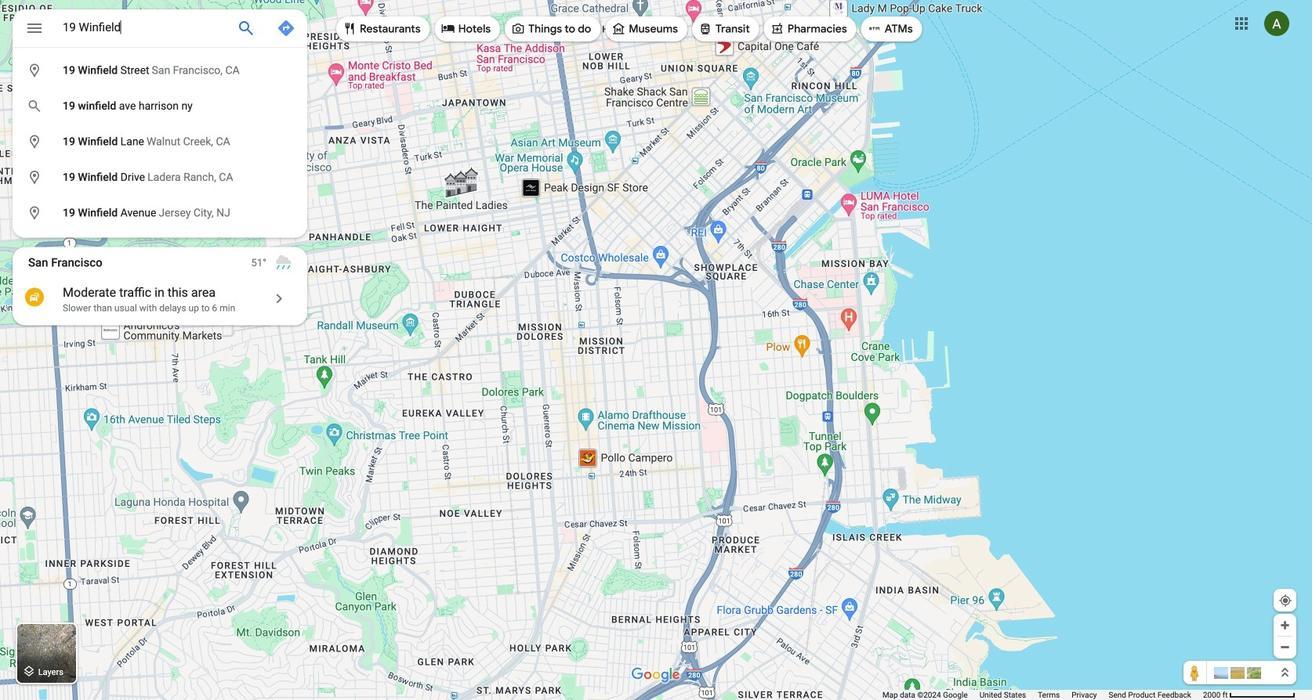 Task type: vqa. For each thing, say whether or not it's contained in the screenshot.
Search Google Maps Field
yes



Task type: describe. For each thing, give the bounding box(es) containing it.
google account: augustus odena  
(augustus@adept.ai) image
[[1264, 11, 1289, 36]]

2 cell from the top
[[13, 94, 297, 119]]

rain image
[[274, 254, 293, 272]]

suggestions grid
[[13, 47, 307, 238]]

4 cell from the top
[[13, 165, 297, 190]]



Task type: locate. For each thing, give the bounding box(es) containing it.
zoom out image
[[1279, 642, 1291, 654]]

1 cell from the top
[[13, 58, 297, 83]]

zoom in image
[[1279, 620, 1291, 632]]

show your location image
[[1278, 594, 1292, 608]]

5 cell from the top
[[13, 201, 297, 226]]

None field
[[63, 18, 224, 37]]

cell
[[13, 58, 297, 83], [13, 94, 297, 119], [13, 129, 297, 155], [13, 165, 297, 190], [13, 201, 297, 226]]

none search field inside the google maps element
[[13, 9, 307, 238]]

google maps element
[[0, 0, 1312, 701]]

None search field
[[13, 9, 307, 238]]

show street view coverage image
[[1183, 661, 1207, 685]]

none field inside search google maps field
[[63, 18, 224, 37]]

san francisco region
[[13, 247, 307, 326]]

san francisco weather group
[[251, 247, 307, 279]]

Search Google Maps field
[[13, 9, 307, 52]]

3 cell from the top
[[13, 129, 297, 155]]



